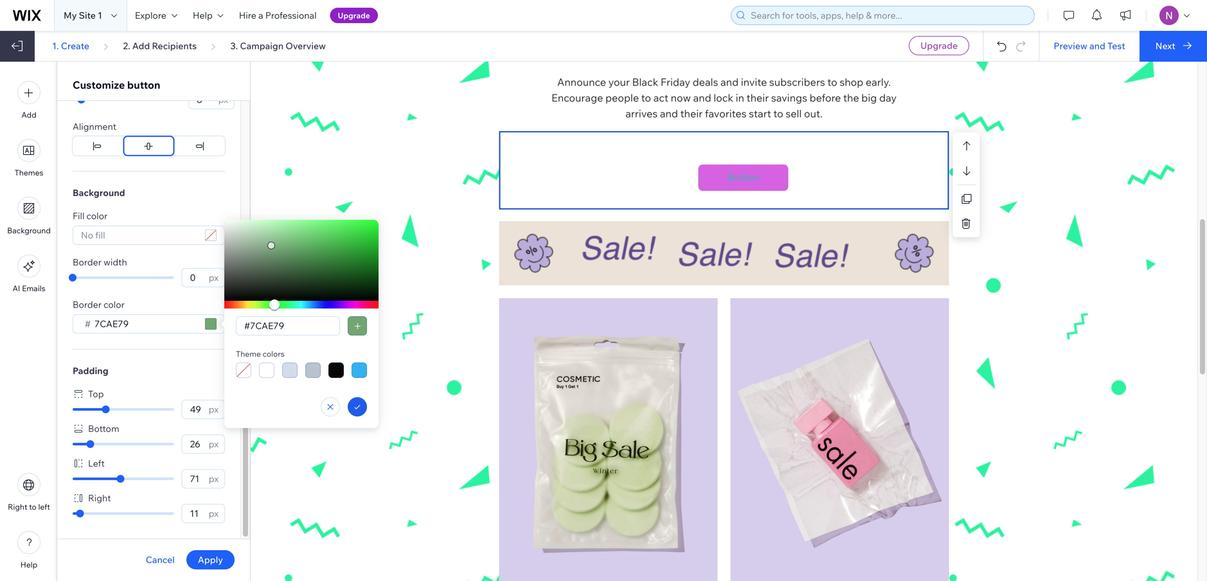 Task type: locate. For each thing, give the bounding box(es) containing it.
0 horizontal spatial right
[[8, 502, 27, 512]]

out.
[[804, 107, 823, 120]]

their down now
[[681, 107, 703, 120]]

and left test
[[1090, 40, 1106, 51]]

encourage
[[552, 91, 603, 104]]

add
[[132, 40, 150, 51], [21, 110, 36, 120]]

top
[[88, 388, 104, 400]]

early.
[[866, 76, 891, 89]]

savings
[[772, 91, 808, 104]]

upgrade right professional
[[338, 11, 370, 20]]

px for bottom
[[209, 439, 219, 450]]

lock
[[714, 91, 734, 104]]

theme
[[236, 349, 261, 359]]

add inside button
[[21, 110, 36, 120]]

1 vertical spatial no fill field
[[241, 317, 336, 335]]

a
[[258, 10, 263, 21]]

add up themes button
[[21, 110, 36, 120]]

next
[[1156, 40, 1176, 51]]

right inside button
[[8, 502, 27, 512]]

create
[[61, 40, 89, 51]]

px
[[218, 94, 228, 105], [209, 272, 219, 283], [209, 404, 219, 415], [209, 439, 219, 450], [209, 473, 219, 485], [209, 508, 219, 519]]

px for right
[[209, 508, 219, 519]]

1 vertical spatial background
[[7, 226, 51, 235]]

0 horizontal spatial upgrade
[[338, 11, 370, 20]]

0 vertical spatial border
[[73, 257, 102, 268]]

themes button
[[15, 139, 43, 177]]

0 vertical spatial their
[[747, 91, 769, 104]]

help button left hire
[[185, 0, 231, 31]]

right to left
[[8, 502, 50, 512]]

width
[[104, 257, 127, 268]]

color right the fill
[[87, 210, 108, 222]]

alignment
[[73, 121, 116, 132]]

my
[[64, 10, 77, 21]]

upgrade
[[338, 11, 370, 20], [921, 40, 958, 51]]

preview
[[1054, 40, 1088, 51]]

background
[[73, 187, 125, 198], [7, 226, 51, 235]]

3. campaign overview
[[230, 40, 326, 51]]

help button
[[185, 0, 231, 31], [17, 531, 41, 570]]

announce your black friday deals and invite subscribers to shop early. encourage people to act now and lock in their savings before the big day arrives and their favorites start to sell out.
[[552, 76, 899, 120]]

0 vertical spatial background
[[73, 187, 125, 198]]

1 vertical spatial color
[[104, 299, 125, 310]]

no fill field up width
[[77, 226, 201, 244]]

border
[[73, 257, 102, 268], [73, 299, 102, 310]]

padding
[[73, 365, 108, 377]]

None text field
[[193, 91, 215, 109], [186, 401, 205, 419], [193, 91, 215, 109], [186, 401, 205, 419]]

right for right
[[88, 493, 111, 504]]

black
[[632, 76, 659, 89]]

to left the left
[[29, 502, 37, 512]]

1 border from the top
[[73, 257, 102, 268]]

hire a professional link
[[231, 0, 324, 31]]

0 vertical spatial upgrade
[[338, 11, 370, 20]]

1 horizontal spatial upgrade button
[[909, 36, 970, 55]]

to left act
[[642, 91, 651, 104]]

1 vertical spatial add
[[21, 110, 36, 120]]

invite
[[741, 76, 767, 89]]

help down right to left at the bottom left of page
[[20, 560, 37, 570]]

ai emails button
[[13, 255, 45, 293]]

1 vertical spatial help
[[20, 560, 37, 570]]

1 vertical spatial help button
[[17, 531, 41, 570]]

No fill field
[[77, 226, 201, 244], [241, 317, 336, 335]]

0 horizontal spatial background
[[7, 226, 51, 235]]

add button
[[17, 81, 41, 120]]

background up fill color
[[73, 187, 125, 198]]

and
[[1090, 40, 1106, 51], [721, 76, 739, 89], [694, 91, 712, 104], [660, 107, 678, 120]]

upgrade button down search for tools, apps, help & more... field
[[909, 36, 970, 55]]

ai
[[13, 284, 20, 293]]

upgrade down search for tools, apps, help & more... field
[[921, 40, 958, 51]]

and down deals
[[694, 91, 712, 104]]

arrives
[[626, 107, 658, 120]]

0 horizontal spatial upgrade button
[[330, 8, 378, 23]]

upgrade for the top upgrade "button"
[[338, 11, 370, 20]]

0 vertical spatial add
[[132, 40, 150, 51]]

campaign
[[240, 40, 284, 51]]

upgrade button
[[330, 8, 378, 23], [909, 36, 970, 55]]

1 vertical spatial upgrade
[[921, 40, 958, 51]]

0 horizontal spatial no fill field
[[77, 226, 201, 244]]

sell
[[786, 107, 802, 120]]

color
[[87, 210, 108, 222], [104, 299, 125, 310]]

3.
[[230, 40, 238, 51]]

site
[[79, 10, 96, 21]]

None field
[[91, 315, 201, 333]]

color down width
[[104, 299, 125, 310]]

overview
[[286, 40, 326, 51]]

border color
[[73, 299, 125, 310]]

their
[[747, 91, 769, 104], [681, 107, 703, 120]]

their up start
[[747, 91, 769, 104]]

start
[[749, 107, 772, 120]]

button link
[[708, 165, 779, 190]]

colors
[[263, 349, 285, 359]]

fill
[[73, 210, 84, 222]]

to
[[828, 76, 838, 89], [642, 91, 651, 104], [774, 107, 784, 120], [29, 502, 37, 512]]

1 horizontal spatial right
[[88, 493, 111, 504]]

1 vertical spatial their
[[681, 107, 703, 120]]

help up the recipients
[[193, 10, 213, 21]]

1 horizontal spatial help
[[193, 10, 213, 21]]

1 horizontal spatial background
[[73, 187, 125, 198]]

help button down right to left at the bottom left of page
[[17, 531, 41, 570]]

0 vertical spatial help button
[[185, 0, 231, 31]]

shop
[[840, 76, 864, 89]]

1 vertical spatial upgrade button
[[909, 36, 970, 55]]

upgrade button right professional
[[330, 8, 378, 23]]

customize button
[[73, 78, 160, 91]]

2. add recipients
[[123, 40, 197, 51]]

border left width
[[73, 257, 102, 268]]

right
[[88, 493, 111, 504], [8, 502, 27, 512]]

right left the left
[[8, 502, 27, 512]]

0 vertical spatial color
[[87, 210, 108, 222]]

bottom
[[88, 423, 119, 434]]

and up lock
[[721, 76, 739, 89]]

right down left
[[88, 493, 111, 504]]

now
[[671, 91, 691, 104]]

0 horizontal spatial help
[[20, 560, 37, 570]]

to up before
[[828, 76, 838, 89]]

cancel button
[[146, 554, 175, 566]]

add right 2.
[[132, 40, 150, 51]]

the
[[844, 91, 860, 104]]

button
[[727, 171, 760, 184]]

background up ai emails button
[[7, 226, 51, 235]]

1 vertical spatial border
[[73, 299, 102, 310]]

0 horizontal spatial their
[[681, 107, 703, 120]]

0 horizontal spatial add
[[21, 110, 36, 120]]

before
[[810, 91, 841, 104]]

2 border from the top
[[73, 299, 102, 310]]

border up #
[[73, 299, 102, 310]]

None text field
[[186, 269, 205, 287], [186, 435, 205, 453], [186, 470, 205, 488], [186, 505, 205, 523], [186, 269, 205, 287], [186, 435, 205, 453], [186, 470, 205, 488], [186, 505, 205, 523]]

1 horizontal spatial upgrade
[[921, 40, 958, 51]]

no fill field up "colors"
[[241, 317, 336, 335]]



Task type: describe. For each thing, give the bounding box(es) containing it.
act
[[654, 91, 669, 104]]

deals
[[693, 76, 719, 89]]

0 vertical spatial upgrade button
[[330, 8, 378, 23]]

1.
[[52, 40, 59, 51]]

1 horizontal spatial help button
[[185, 0, 231, 31]]

people
[[606, 91, 639, 104]]

ai emails
[[13, 284, 45, 293]]

color for border color
[[104, 299, 125, 310]]

next button
[[1140, 31, 1208, 62]]

border for border width
[[73, 257, 102, 268]]

1 horizontal spatial their
[[747, 91, 769, 104]]

button
[[127, 78, 160, 91]]

upgrade for the right upgrade "button"
[[921, 40, 958, 51]]

0 vertical spatial no fill field
[[77, 226, 201, 244]]

announce
[[558, 76, 606, 89]]

0 horizontal spatial help button
[[17, 531, 41, 570]]

0 vertical spatial help
[[193, 10, 213, 21]]

px for top
[[209, 404, 219, 415]]

1
[[98, 10, 102, 21]]

emails
[[22, 284, 45, 293]]

explore
[[135, 10, 166, 21]]

3. campaign overview link
[[230, 40, 326, 52]]

left
[[88, 458, 105, 469]]

favorites
[[705, 107, 747, 120]]

border for border color
[[73, 299, 102, 310]]

fill color
[[73, 210, 108, 222]]

apply button
[[186, 550, 235, 570]]

#
[[85, 318, 91, 330]]

professional
[[265, 10, 317, 21]]

friday
[[661, 76, 691, 89]]

customize
[[73, 78, 125, 91]]

1 horizontal spatial add
[[132, 40, 150, 51]]

2. add recipients link
[[123, 40, 197, 52]]

1. create link
[[52, 40, 89, 52]]

right to left button
[[8, 473, 50, 512]]

hire
[[239, 10, 256, 21]]

recipients
[[152, 40, 197, 51]]

to left sell
[[774, 107, 784, 120]]

subscribers
[[770, 76, 826, 89]]

preview and test
[[1054, 40, 1126, 51]]

hire a professional
[[239, 10, 317, 21]]

background button
[[7, 197, 51, 235]]

1 horizontal spatial no fill field
[[241, 317, 336, 335]]

test
[[1108, 40, 1126, 51]]

apply
[[198, 554, 223, 566]]

color for fill color
[[87, 210, 108, 222]]

2.
[[123, 40, 130, 51]]

1. create
[[52, 40, 89, 51]]

cancel
[[146, 554, 175, 566]]

px for left
[[209, 473, 219, 485]]

themes
[[15, 168, 43, 177]]

my site 1
[[64, 10, 102, 21]]

in
[[736, 91, 745, 104]]

to inside button
[[29, 502, 37, 512]]

and down act
[[660, 107, 678, 120]]

right for right to left
[[8, 502, 27, 512]]

left
[[38, 502, 50, 512]]

Search for tools, apps, help & more... field
[[747, 6, 1031, 24]]

your
[[609, 76, 630, 89]]

theme colors
[[236, 349, 285, 359]]

big
[[862, 91, 877, 104]]

day
[[880, 91, 897, 104]]

border width
[[73, 257, 127, 268]]



Task type: vqa. For each thing, say whether or not it's contained in the screenshot.
Sidebar element
no



